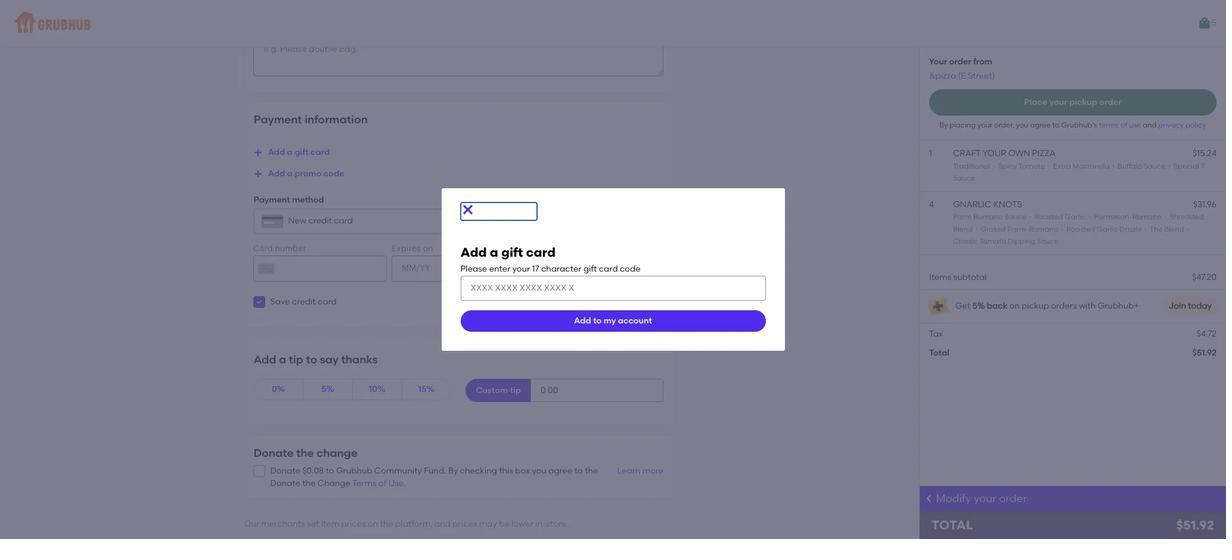 Task type: vqa. For each thing, say whether or not it's contained in the screenshot.
Order,
yes



Task type: describe. For each thing, give the bounding box(es) containing it.
new credit card
[[288, 216, 353, 226]]

set
[[307, 519, 319, 530]]

craft your own pizza
[[953, 149, 1056, 159]]

checking
[[460, 467, 497, 477]]

credit for save
[[292, 297, 316, 307]]

Please enter your 17 character gift card code text field
[[461, 276, 766, 301]]

0 vertical spatial of
[[1121, 121, 1128, 129]]

0% button
[[254, 379, 304, 401]]

donate the change
[[254, 447, 358, 461]]

our merchants set item prices on the platform, and prices may be lower in-store.
[[244, 519, 569, 530]]

add up please
[[461, 245, 487, 260]]

shredded blend
[[953, 213, 1204, 234]]

1 horizontal spatial on
[[1010, 301, 1020, 311]]

garlic inside ∙ grated parm-romano ∙ roasted garlic drizzle ∙ the blend ∙ classic tomato dipping sauce
[[1097, 225, 1118, 234]]

change
[[318, 479, 350, 489]]

add to my account button
[[461, 311, 766, 332]]

(e
[[958, 71, 966, 81]]

0%
[[272, 385, 285, 395]]

please enter your 17 character gift card code
[[461, 264, 641, 274]]

grated
[[981, 225, 1006, 234]]

$0.08
[[302, 467, 324, 477]]

t
[[1201, 162, 1206, 170]]

2 horizontal spatial romano
[[1133, 213, 1162, 221]]

card right save
[[318, 297, 337, 307]]

sauce inside ∙ grated parm-romano ∙ roasted garlic drizzle ∙ the blend ∙ classic tomato dipping sauce
[[1037, 237, 1059, 246]]

5% button
[[303, 379, 353, 401]]

your
[[983, 149, 1007, 159]]

1 vertical spatial add a gift card
[[461, 245, 556, 260]]

join today
[[1169, 301, 1212, 311]]

0 horizontal spatial romano
[[974, 213, 1003, 221]]

the up $0.08
[[296, 447, 314, 461]]

terms of use link
[[352, 479, 404, 489]]

may
[[479, 519, 497, 530]]

card inside button
[[311, 147, 330, 157]]

agree for the
[[549, 467, 573, 477]]

romano inside ∙ grated parm-romano ∙ roasted garlic drizzle ∙ the blend ∙ classic tomato dipping sauce
[[1029, 225, 1059, 234]]

donate $0.08 to grubhub community fund.
[[270, 467, 448, 477]]

learn more link
[[614, 466, 664, 490]]

$47.20
[[1193, 273, 1217, 283]]

a up 0%
[[279, 353, 286, 367]]

spicy
[[999, 162, 1017, 170]]

1 horizontal spatial tomato
[[1019, 162, 1046, 170]]

4
[[929, 200, 934, 210]]

custom tip
[[476, 386, 521, 396]]

privacy
[[1159, 121, 1184, 129]]

&pizza (e street) link
[[929, 71, 995, 81]]

1 vertical spatial svg image
[[461, 203, 475, 217]]

tip inside button
[[510, 386, 521, 396]]

parm romano sauce ∙ roasted garlic ∙ parmesan-romano
[[953, 213, 1162, 221]]

lower
[[512, 519, 534, 530]]

by placing your order, you agree to grubhub's terms of use and privacy policy
[[940, 121, 1207, 129]]

by for checking
[[448, 467, 458, 477]]

back
[[987, 301, 1008, 311]]

terms of use .
[[352, 479, 406, 489]]

payment for payment method
[[254, 195, 290, 205]]

1
[[929, 149, 932, 159]]

the down $0.08
[[302, 479, 316, 489]]

payment information
[[254, 113, 368, 126]]

enter
[[489, 264, 511, 274]]

the left 'learn'
[[585, 467, 598, 477]]

information
[[305, 113, 368, 126]]

this
[[499, 467, 513, 477]]

2 horizontal spatial gift
[[584, 264, 597, 274]]

the
[[1150, 225, 1163, 234]]

tomato inside ∙ grated parm-romano ∙ roasted garlic drizzle ∙ the blend ∙ classic tomato dipping sauce
[[980, 237, 1007, 246]]

blend inside shredded blend
[[953, 225, 973, 234]]

order inside "place your pickup order" button
[[1100, 97, 1122, 107]]

15%
[[418, 385, 435, 395]]

∙ left extra on the right top of the page
[[1047, 162, 1052, 170]]

parm
[[953, 213, 972, 221]]

add a promo code button
[[254, 164, 344, 185]]

your right modify
[[974, 492, 997, 506]]

mozzarella
[[1073, 162, 1110, 170]]

sauce inside the special t sauce
[[953, 174, 975, 182]]

you for box
[[532, 467, 547, 477]]

main navigation navigation
[[0, 0, 1227, 47]]

special
[[1174, 162, 1200, 170]]

change
[[317, 447, 358, 461]]

you for order,
[[1016, 121, 1029, 129]]

account
[[618, 316, 652, 326]]

own
[[1009, 149, 1031, 159]]

your order from &pizza (e street)
[[929, 57, 995, 81]]

be
[[499, 519, 510, 530]]

parm-
[[1008, 225, 1029, 234]]

to inside by checking this box you agree to the donate the change
[[575, 467, 583, 477]]

1 vertical spatial svg image
[[256, 299, 263, 306]]

gift inside add a gift card button
[[295, 147, 309, 157]]

dipping
[[1008, 237, 1036, 246]]

grubhub
[[336, 467, 372, 477]]

join
[[1169, 301, 1187, 311]]

traditional
[[953, 162, 991, 170]]

5% inside button
[[321, 385, 334, 395]]

10% button
[[352, 379, 402, 401]]

craft
[[953, 149, 981, 159]]

∙ left t
[[1166, 162, 1174, 170]]

street)
[[968, 71, 995, 81]]

terms
[[1099, 121, 1119, 129]]

promo
[[295, 169, 322, 179]]

add a gift card inside button
[[268, 147, 330, 157]]

your inside button
[[1050, 97, 1068, 107]]

method
[[292, 195, 324, 205]]

0 vertical spatial total
[[929, 348, 950, 358]]

a up the enter
[[490, 245, 498, 260]]

from
[[974, 57, 993, 67]]

item
[[321, 519, 339, 530]]

merchants
[[261, 519, 305, 530]]

0 vertical spatial $51.92
[[1193, 348, 1217, 358]]

classic
[[953, 237, 978, 246]]

sauce up parm- at the top of the page
[[1005, 213, 1027, 221]]

your
[[929, 57, 948, 67]]

pickup inside button
[[1070, 97, 1098, 107]]

modify your order
[[937, 492, 1027, 506]]

credit for new
[[308, 216, 332, 226]]

add a gift card button
[[254, 142, 330, 164]]

terms
[[352, 479, 377, 489]]

my
[[604, 316, 616, 326]]



Task type: locate. For each thing, give the bounding box(es) containing it.
grubhub's
[[1062, 121, 1098, 129]]

get 5% back on pickup orders with grubhub+
[[956, 301, 1139, 311]]

5% right get
[[973, 301, 985, 311]]

1 horizontal spatial by
[[940, 121, 948, 129]]

to left grubhub's
[[1053, 121, 1060, 129]]

1 horizontal spatial roasted
[[1067, 225, 1096, 234]]

donate inside by checking this box you agree to the donate the change
[[270, 479, 300, 489]]

2 blend from the left
[[1165, 225, 1185, 234]]

blend inside ∙ grated parm-romano ∙ roasted garlic drizzle ∙ the blend ∙ classic tomato dipping sauce
[[1165, 225, 1185, 234]]

1 vertical spatial you
[[532, 467, 547, 477]]

custom tip button
[[466, 379, 531, 403]]

0 horizontal spatial tomato
[[980, 237, 1007, 246]]

romano up the
[[1133, 213, 1162, 221]]

and
[[1143, 121, 1157, 129], [435, 519, 451, 530]]

0 vertical spatial tip
[[289, 353, 304, 367]]

0 horizontal spatial you
[[532, 467, 547, 477]]

more
[[643, 467, 664, 477]]

sauce right the buffalo at the right of page
[[1144, 162, 1166, 170]]

0 horizontal spatial agree
[[549, 467, 573, 477]]

by
[[940, 121, 948, 129], [448, 467, 458, 477]]

agree
[[1031, 121, 1051, 129], [549, 467, 573, 477]]

prices left may at bottom left
[[453, 519, 477, 530]]

blend down parm
[[953, 225, 973, 234]]

prices right item at left
[[341, 519, 366, 530]]

romano
[[974, 213, 1003, 221], [1133, 213, 1162, 221], [1029, 225, 1059, 234]]

0 vertical spatial donate
[[254, 447, 294, 461]]

gnarlic knots
[[953, 200, 1022, 210]]

your left 17
[[513, 264, 530, 274]]

add
[[268, 147, 285, 157], [268, 169, 285, 179], [461, 245, 487, 260], [574, 316, 591, 326], [254, 353, 276, 367]]

traditional ∙ spicy tomato ∙ extra mozzarella ∙ buffalo sauce
[[953, 162, 1166, 170]]

0 horizontal spatial by
[[448, 467, 458, 477]]

&pizza
[[929, 71, 956, 81]]

add inside add to my account button
[[574, 316, 591, 326]]

∙ down shredded
[[1186, 225, 1191, 234]]

0 horizontal spatial add a gift card
[[268, 147, 330, 157]]

$4.72
[[1197, 329, 1217, 339]]

in-
[[536, 519, 546, 530]]

special t sauce
[[953, 162, 1206, 182]]

total
[[929, 348, 950, 358], [932, 518, 974, 533]]

2 prices from the left
[[453, 519, 477, 530]]

gnarlic
[[953, 200, 992, 210]]

1 vertical spatial credit
[[292, 297, 316, 307]]

sauce down parm romano sauce ∙ roasted garlic ∙ parmesan-romano
[[1037, 237, 1059, 246]]

character
[[541, 264, 582, 274]]

2 vertical spatial donate
[[270, 479, 300, 489]]

1 horizontal spatial prices
[[453, 519, 477, 530]]

tomato down pizza
[[1019, 162, 1046, 170]]

0 vertical spatial svg image
[[254, 169, 263, 179]]

shredded
[[1170, 213, 1204, 221]]

1 vertical spatial tomato
[[980, 237, 1007, 246]]

add inside add a promo code button
[[268, 169, 285, 179]]

5
[[1212, 18, 1217, 28]]

1 vertical spatial gift
[[501, 245, 523, 260]]

a left promo
[[287, 169, 293, 179]]

use
[[1130, 121, 1142, 129]]

tomato
[[1019, 162, 1046, 170], [980, 237, 1007, 246]]

agree inside by checking this box you agree to the donate the change
[[549, 467, 573, 477]]

garlic down parmesan-
[[1097, 225, 1118, 234]]

1 vertical spatial donate
[[270, 467, 300, 477]]

0 vertical spatial order
[[950, 57, 972, 67]]

1 horizontal spatial garlic
[[1097, 225, 1118, 234]]

add inside add a gift card button
[[268, 147, 285, 157]]

your left order,
[[978, 121, 993, 129]]

to inside button
[[593, 316, 602, 326]]

on right back
[[1010, 301, 1020, 311]]

0 vertical spatial you
[[1016, 121, 1029, 129]]

community
[[374, 467, 422, 477]]

you
[[1016, 121, 1029, 129], [532, 467, 547, 477]]

svg image
[[254, 169, 263, 179], [256, 299, 263, 306]]

place
[[1025, 97, 1048, 107]]

donate for donate the change
[[254, 447, 294, 461]]

1 vertical spatial payment
[[254, 195, 290, 205]]

svg image down add a gift card button
[[254, 169, 263, 179]]

please
[[461, 264, 487, 274]]

0 vertical spatial gift
[[295, 147, 309, 157]]

1 vertical spatial tip
[[510, 386, 521, 396]]

1 horizontal spatial blend
[[1165, 225, 1185, 234]]

1 vertical spatial and
[[435, 519, 451, 530]]

garlic up ∙ grated parm-romano ∙ roasted garlic drizzle ∙ the blend ∙ classic tomato dipping sauce on the top of the page
[[1065, 213, 1086, 221]]

drizzle
[[1120, 225, 1142, 234]]

romano down gnarlic knots at the top right of the page
[[974, 213, 1003, 221]]

order right modify
[[999, 492, 1027, 506]]

pickup left orders
[[1022, 301, 1049, 311]]

0 vertical spatial payment
[[254, 113, 302, 126]]

∙ left parmesan-
[[1088, 213, 1093, 221]]

0 horizontal spatial garlic
[[1065, 213, 1086, 221]]

add a gift card up add a promo code button
[[268, 147, 330, 157]]

0 horizontal spatial pickup
[[1022, 301, 1049, 311]]

our
[[244, 519, 259, 530]]

2 vertical spatial gift
[[584, 264, 597, 274]]

order,
[[995, 121, 1015, 129]]

0 vertical spatial garlic
[[1065, 213, 1086, 221]]

total down modify
[[932, 518, 974, 533]]

tip right custom
[[510, 386, 521, 396]]

to left my
[[593, 316, 602, 326]]

2 payment from the top
[[254, 195, 290, 205]]

15% button
[[402, 379, 452, 401]]

gift up the enter
[[501, 245, 523, 260]]

0 horizontal spatial 5%
[[321, 385, 334, 395]]

1 horizontal spatial pickup
[[1070, 97, 1098, 107]]

the left platform,
[[380, 519, 393, 530]]

order up (e
[[950, 57, 972, 67]]

a up add a promo code button
[[287, 147, 293, 157]]

agree right box
[[549, 467, 573, 477]]

1 prices from the left
[[341, 519, 366, 530]]

∙ left the
[[1144, 225, 1149, 234]]

1 blend from the left
[[953, 225, 973, 234]]

1 horizontal spatial add a gift card
[[461, 245, 556, 260]]

by inside by checking this box you agree to the donate the change
[[448, 467, 458, 477]]

romano down parm romano sauce ∙ roasted garlic ∙ parmesan-romano
[[1029, 225, 1059, 234]]

save credit card
[[270, 297, 337, 307]]

knots
[[994, 200, 1022, 210]]

0 horizontal spatial order
[[950, 57, 972, 67]]

add left my
[[574, 316, 591, 326]]

0 vertical spatial svg image
[[254, 148, 263, 158]]

svg image left save
[[256, 299, 263, 306]]

pickup
[[1070, 97, 1098, 107], [1022, 301, 1049, 311]]

add up add a promo code button
[[268, 147, 285, 157]]

pickup up grubhub's
[[1070, 97, 1098, 107]]

to
[[1053, 121, 1060, 129], [593, 316, 602, 326], [306, 353, 317, 367], [326, 467, 334, 477], [575, 467, 583, 477]]

0 horizontal spatial blend
[[953, 225, 973, 234]]

1 horizontal spatial romano
[[1029, 225, 1059, 234]]

orders
[[1051, 301, 1077, 311]]

and right platform,
[[435, 519, 451, 530]]

1 vertical spatial code
[[620, 264, 641, 274]]

credit right save
[[292, 297, 316, 307]]

add up 0%
[[254, 353, 276, 367]]

to up 'change'
[[326, 467, 334, 477]]

credit right new
[[308, 216, 332, 226]]

1 horizontal spatial of
[[1121, 121, 1128, 129]]

order up terms
[[1100, 97, 1122, 107]]

gift
[[295, 147, 309, 157], [501, 245, 523, 260], [584, 264, 597, 274]]

use
[[389, 479, 404, 489]]

extra
[[1054, 162, 1071, 170]]

grubhub+
[[1098, 301, 1139, 311]]

payment up add a gift card button
[[254, 113, 302, 126]]

0 vertical spatial agree
[[1031, 121, 1051, 129]]

roasted inside ∙ grated parm-romano ∙ roasted garlic drizzle ∙ the blend ∙ classic tomato dipping sauce
[[1067, 225, 1096, 234]]

0 horizontal spatial gift
[[295, 147, 309, 157]]

to left say
[[306, 353, 317, 367]]

privacy policy link
[[1159, 121, 1207, 129]]

∙ down your
[[992, 162, 997, 170]]

svg image inside add a promo code button
[[254, 169, 263, 179]]

0 horizontal spatial of
[[379, 479, 387, 489]]

card up 17
[[526, 245, 556, 260]]

items
[[929, 273, 952, 283]]

place your pickup order
[[1025, 97, 1122, 107]]

by left placing
[[940, 121, 948, 129]]

garlic
[[1065, 213, 1086, 221], [1097, 225, 1118, 234]]

1 horizontal spatial gift
[[501, 245, 523, 260]]

you right order,
[[1016, 121, 1029, 129]]

0 vertical spatial code
[[324, 169, 344, 179]]

place your pickup order button
[[929, 89, 1217, 116]]

of
[[1121, 121, 1128, 129], [379, 479, 387, 489]]

add a gift card up the enter
[[461, 245, 556, 260]]

1 horizontal spatial order
[[999, 492, 1027, 506]]

1 vertical spatial total
[[932, 518, 974, 533]]

order inside 'your order from &pizza (e street)'
[[950, 57, 972, 67]]

0 horizontal spatial prices
[[341, 519, 366, 530]]

1 vertical spatial roasted
[[1067, 225, 1096, 234]]

1 vertical spatial order
[[1100, 97, 1122, 107]]

card up please enter your 17 character gift card code text field
[[599, 264, 618, 274]]

code inside button
[[324, 169, 344, 179]]

on left platform,
[[368, 519, 378, 530]]

payment method
[[254, 195, 324, 205]]

gift up add a promo code
[[295, 147, 309, 157]]

svg image inside add a gift card button
[[254, 148, 263, 158]]

credit
[[308, 216, 332, 226], [292, 297, 316, 307]]

thanks
[[341, 353, 378, 367]]

code up please enter your 17 character gift card code text field
[[620, 264, 641, 274]]

∙ left the grated
[[975, 225, 979, 234]]

roasted up ∙ grated parm-romano ∙ roasted garlic drizzle ∙ the blend ∙ classic tomato dipping sauce on the top of the page
[[1035, 213, 1064, 221]]

subtotal
[[954, 273, 987, 283]]

add down add a gift card button
[[268, 169, 285, 179]]

0 vertical spatial and
[[1143, 121, 1157, 129]]

0 horizontal spatial roasted
[[1035, 213, 1064, 221]]

by right the fund. at the bottom of the page
[[448, 467, 458, 477]]

∙ up the
[[1162, 213, 1170, 221]]

2 horizontal spatial order
[[1100, 97, 1122, 107]]

.
[[404, 479, 406, 489]]

1 horizontal spatial tip
[[510, 386, 521, 396]]

today
[[1189, 301, 1212, 311]]

gift right character
[[584, 264, 597, 274]]

1 horizontal spatial and
[[1143, 121, 1157, 129]]

payment for payment information
[[254, 113, 302, 126]]

∙ left the buffalo at the right of page
[[1112, 162, 1116, 170]]

0 vertical spatial credit
[[308, 216, 332, 226]]

2 vertical spatial order
[[999, 492, 1027, 506]]

learn more
[[617, 467, 664, 477]]

your right the place
[[1050, 97, 1068, 107]]

by checking this box you agree to the donate the change
[[270, 467, 598, 489]]

terms of use link
[[1099, 121, 1143, 129]]

agree for grubhub's
[[1031, 121, 1051, 129]]

platform,
[[395, 519, 433, 530]]

0 vertical spatial tomato
[[1019, 162, 1046, 170]]

learn
[[617, 467, 641, 477]]

1 vertical spatial pickup
[[1022, 301, 1049, 311]]

code right promo
[[324, 169, 344, 179]]

∙ up parm- at the top of the page
[[1029, 213, 1033, 221]]

0 horizontal spatial on
[[368, 519, 378, 530]]

box
[[515, 467, 530, 477]]

payment up new
[[254, 195, 290, 205]]

2 vertical spatial svg image
[[256, 468, 263, 476]]

blend down shredded
[[1165, 225, 1185, 234]]

1 horizontal spatial you
[[1016, 121, 1029, 129]]

1 vertical spatial on
[[368, 519, 378, 530]]

1 horizontal spatial 5%
[[973, 301, 985, 311]]

card right new
[[334, 216, 353, 226]]

donate for donate $0.08 to grubhub community fund.
[[270, 467, 300, 477]]

sauce down traditional
[[953, 174, 975, 182]]

a inside add a promo code button
[[287, 169, 293, 179]]

1 vertical spatial agree
[[549, 467, 573, 477]]

you inside by checking this box you agree to the donate the change
[[532, 467, 547, 477]]

0 vertical spatial pickup
[[1070, 97, 1098, 107]]

total down the tax
[[929, 348, 950, 358]]

tip left say
[[289, 353, 304, 367]]

subscription badge image
[[927, 294, 951, 318]]

by for placing
[[940, 121, 948, 129]]

0 horizontal spatial code
[[324, 169, 344, 179]]

on
[[1010, 301, 1020, 311], [368, 519, 378, 530]]

to left 'learn'
[[575, 467, 583, 477]]

$31.96
[[1194, 200, 1217, 210]]

roasted down parm romano sauce ∙ roasted garlic ∙ parmesan-romano
[[1067, 225, 1096, 234]]

1 horizontal spatial agree
[[1031, 121, 1051, 129]]

card up promo
[[311, 147, 330, 157]]

svg image
[[254, 148, 263, 158], [461, 203, 475, 217], [256, 468, 263, 476]]

1 vertical spatial $51.92
[[1177, 518, 1215, 533]]

0 vertical spatial by
[[940, 121, 948, 129]]

1 horizontal spatial code
[[620, 264, 641, 274]]

card
[[311, 147, 330, 157], [334, 216, 353, 226], [526, 245, 556, 260], [599, 264, 618, 274], [318, 297, 337, 307]]

and right use
[[1143, 121, 1157, 129]]

∙ grated parm-romano ∙ roasted garlic drizzle ∙ the blend ∙ classic tomato dipping sauce
[[953, 225, 1191, 246]]

code
[[324, 169, 344, 179], [620, 264, 641, 274]]

0 vertical spatial add a gift card
[[268, 147, 330, 157]]

a inside add a gift card button
[[287, 147, 293, 157]]

you right box
[[532, 467, 547, 477]]

1 vertical spatial 5%
[[321, 385, 334, 395]]

1 vertical spatial of
[[379, 479, 387, 489]]

5% down say
[[321, 385, 334, 395]]

a
[[287, 147, 293, 157], [287, 169, 293, 179], [490, 245, 498, 260], [279, 353, 286, 367]]

sauce
[[1144, 162, 1166, 170], [953, 174, 975, 182], [1005, 213, 1027, 221], [1037, 237, 1059, 246]]

blend
[[953, 225, 973, 234], [1165, 225, 1185, 234]]

save
[[270, 297, 290, 307]]

say
[[320, 353, 339, 367]]

10%
[[369, 385, 386, 395]]

1 payment from the top
[[254, 113, 302, 126]]

agree down the place
[[1031, 121, 1051, 129]]

0 vertical spatial on
[[1010, 301, 1020, 311]]

0 vertical spatial roasted
[[1035, 213, 1064, 221]]

0 horizontal spatial tip
[[289, 353, 304, 367]]

0 horizontal spatial and
[[435, 519, 451, 530]]

policy
[[1186, 121, 1207, 129]]

placing
[[950, 121, 976, 129]]

donate
[[254, 447, 294, 461], [270, 467, 300, 477], [270, 479, 300, 489]]

Pickup instructions text field
[[254, 33, 664, 76]]

∙ down parm romano sauce ∙ roasted garlic ∙ parmesan-romano
[[1061, 225, 1065, 234]]

$15.24
[[1193, 149, 1217, 159]]

0 vertical spatial 5%
[[973, 301, 985, 311]]

1 vertical spatial by
[[448, 467, 458, 477]]

tomato down the grated
[[980, 237, 1007, 246]]

1 vertical spatial garlic
[[1097, 225, 1118, 234]]



